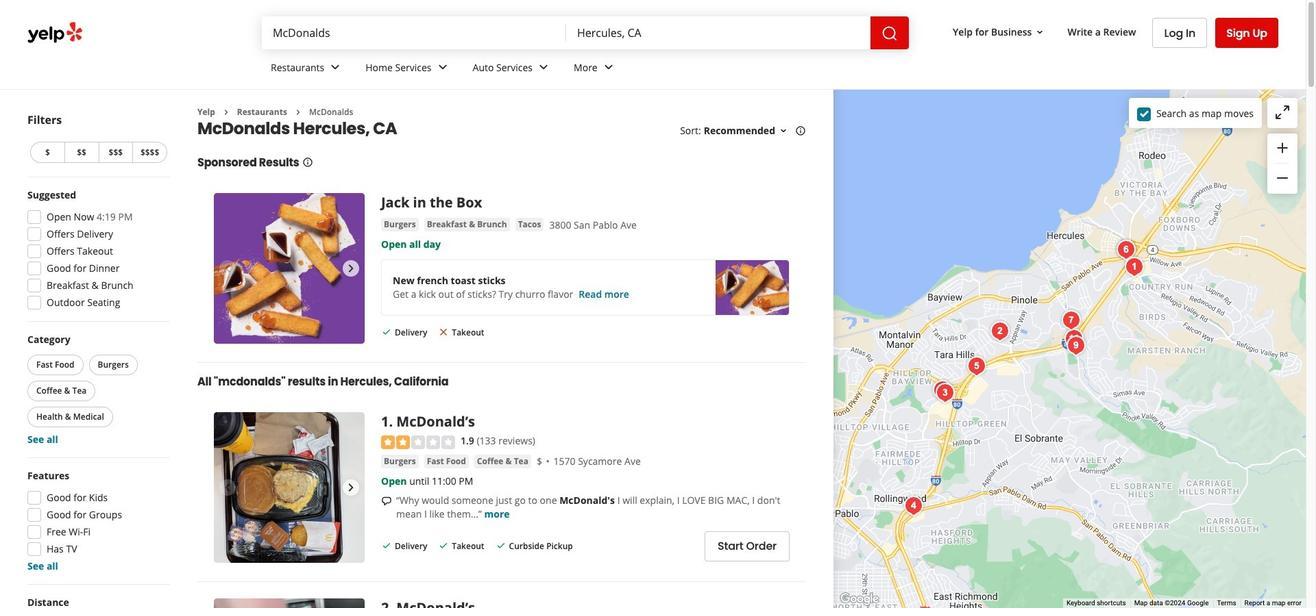 Task type: locate. For each thing, give the bounding box(es) containing it.
previous image
[[219, 480, 236, 497]]

0 vertical spatial next image
[[343, 261, 359, 277]]

0 horizontal spatial 16 checkmark v2 image
[[381, 541, 392, 552]]

none field the things to do, nail salons, plumbers
[[262, 16, 566, 49]]

0 horizontal spatial 24 chevron down v2 image
[[536, 59, 552, 76]]

16 chevron right v2 image
[[221, 107, 232, 118], [293, 107, 304, 118]]

1 vertical spatial slideshow element
[[214, 413, 365, 564]]

1 horizontal spatial 16 chevron right v2 image
[[293, 107, 304, 118]]

1.9 star rating image
[[381, 436, 455, 450]]

2 16 chevron right v2 image from the left
[[293, 107, 304, 118]]

None search field
[[262, 16, 909, 49]]

2 none field from the left
[[566, 16, 871, 49]]

None field
[[262, 16, 566, 49], [566, 16, 871, 49]]

16 checkmark v2 image
[[381, 541, 392, 552], [495, 541, 506, 552]]

mcdonald's image
[[1121, 253, 1148, 281]]

16 chevron down v2 image
[[1035, 27, 1046, 38], [778, 126, 789, 137]]

0 horizontal spatial 16 checkmark v2 image
[[381, 327, 392, 338]]

0 horizontal spatial mcdonald's image
[[900, 493, 927, 520]]

16 checkmark v2 image
[[381, 327, 392, 338], [438, 541, 449, 552]]

1 horizontal spatial mcdonald's image
[[932, 380, 959, 407]]

search image
[[882, 25, 898, 42]]

1 horizontal spatial 24 chevron down v2 image
[[434, 59, 451, 76]]

slideshow element
[[214, 194, 365, 345], [214, 413, 365, 564]]

2 24 chevron down v2 image from the left
[[434, 59, 451, 76]]

0 vertical spatial 16 info v2 image
[[795, 126, 806, 137]]

mcdonald's image
[[986, 318, 1014, 345], [932, 380, 959, 407], [900, 493, 927, 520]]

1 horizontal spatial 24 chevron down v2 image
[[601, 59, 617, 76]]

next image
[[343, 261, 359, 277], [343, 480, 359, 497]]

next image for 1st slideshow element
[[343, 261, 359, 277]]

0 vertical spatial 16 chevron down v2 image
[[1035, 27, 1046, 38]]

1 horizontal spatial 16 info v2 image
[[795, 126, 806, 137]]

0 horizontal spatial 16 info v2 image
[[302, 157, 313, 168]]

1 next image from the top
[[343, 261, 359, 277]]

ihop image
[[929, 377, 956, 404]]

0 horizontal spatial 16 chevron down v2 image
[[778, 126, 789, 137]]

zoom in image
[[1275, 140, 1291, 156]]

1 horizontal spatial 16 checkmark v2 image
[[495, 541, 506, 552]]

24 chevron down v2 image
[[536, 59, 552, 76], [601, 59, 617, 76]]

2 vertical spatial mcdonald's image
[[900, 493, 927, 520]]

0 vertical spatial 16 checkmark v2 image
[[381, 327, 392, 338]]

1 vertical spatial next image
[[343, 480, 359, 497]]

24 chevron down v2 image
[[327, 59, 344, 76], [434, 59, 451, 76]]

previous image
[[219, 261, 236, 277]]

1 none field from the left
[[262, 16, 566, 49]]

1 24 chevron down v2 image from the left
[[536, 59, 552, 76]]

1 vertical spatial 16 chevron down v2 image
[[778, 126, 789, 137]]

16 info v2 image
[[795, 126, 806, 137], [302, 157, 313, 168]]

group
[[1268, 134, 1298, 194], [23, 189, 170, 314], [25, 333, 170, 447], [23, 470, 170, 574]]

1 vertical spatial 16 checkmark v2 image
[[438, 541, 449, 552]]

0 vertical spatial slideshow element
[[214, 194, 365, 345]]

0 vertical spatial mcdonald's image
[[986, 318, 1014, 345]]

2 next image from the top
[[343, 480, 359, 497]]

0 horizontal spatial 16 chevron right v2 image
[[221, 107, 232, 118]]

0 horizontal spatial 24 chevron down v2 image
[[327, 59, 344, 76]]

1 horizontal spatial 16 checkmark v2 image
[[438, 541, 449, 552]]

2 16 checkmark v2 image from the left
[[495, 541, 506, 552]]

zoom out image
[[1275, 170, 1291, 187]]



Task type: describe. For each thing, give the bounding box(es) containing it.
16 speech v2 image
[[381, 496, 392, 507]]

jack in the box image
[[1113, 236, 1140, 264]]

in-n-out burger image
[[963, 353, 991, 380]]

1 16 checkmark v2 image from the left
[[381, 541, 392, 552]]

1 24 chevron down v2 image from the left
[[327, 59, 344, 76]]

things to do, nail salons, plumbers text field
[[262, 16, 566, 49]]

the habit burger grill image
[[1058, 307, 1085, 334]]

16 close v2 image
[[438, 327, 449, 338]]

1 16 chevron right v2 image from the left
[[221, 107, 232, 118]]

jack in the box image
[[1113, 236, 1140, 264]]

none field 'address, neighborhood, city, state or zip'
[[566, 16, 871, 49]]

five guys image
[[1060, 325, 1088, 353]]

2 horizontal spatial mcdonald's image
[[986, 318, 1014, 345]]

2 slideshow element from the top
[[214, 413, 365, 564]]

next image for 1st slideshow element from the bottom
[[343, 480, 359, 497]]

2 24 chevron down v2 image from the left
[[601, 59, 617, 76]]

the original red onion image
[[1063, 332, 1090, 360]]

1 horizontal spatial 16 chevron down v2 image
[[1035, 27, 1046, 38]]

business categories element
[[260, 49, 1279, 89]]

1 slideshow element from the top
[[214, 194, 365, 345]]

address, neighborhood, city, state or zip text field
[[566, 16, 871, 49]]

1 vertical spatial 16 info v2 image
[[302, 157, 313, 168]]

1 vertical spatial mcdonald's image
[[932, 380, 959, 407]]

google image
[[837, 591, 883, 609]]

expand map image
[[1275, 104, 1291, 121]]

map region
[[834, 90, 1306, 609]]



Task type: vqa. For each thing, say whether or not it's contained in the screenshot.
with
no



